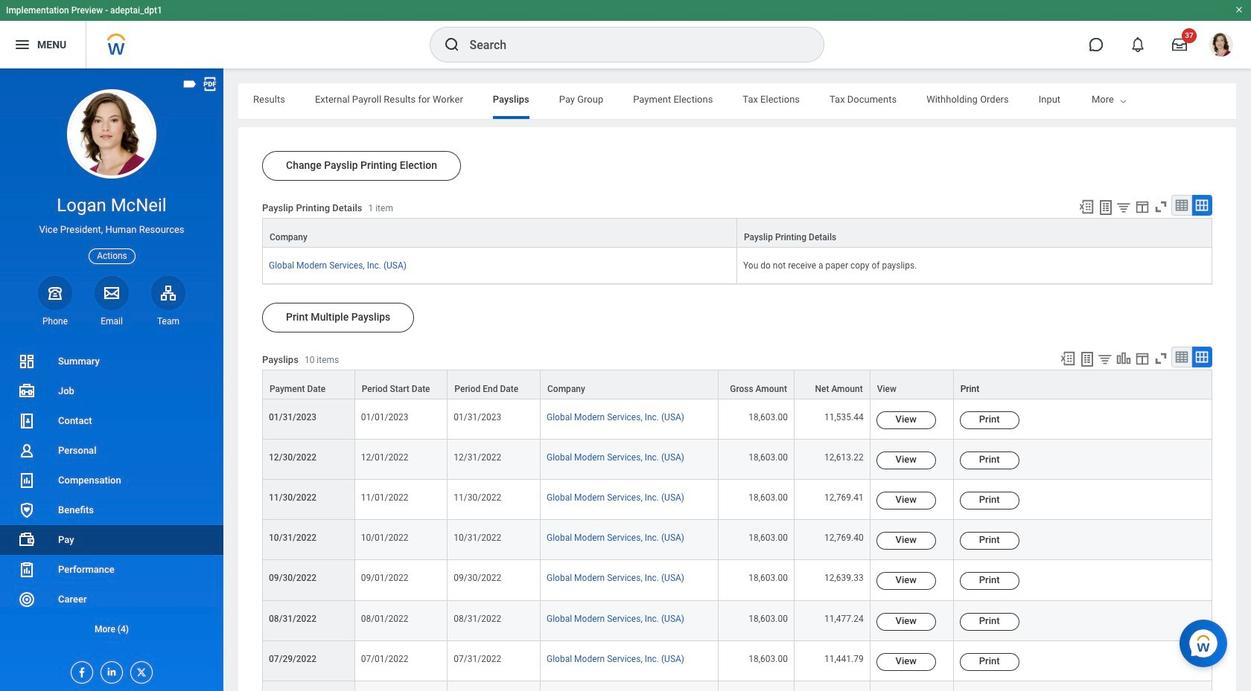 Task type: locate. For each thing, give the bounding box(es) containing it.
1 vertical spatial export to excel image
[[1060, 351, 1076, 367]]

table image for second expand table image from the bottom
[[1175, 198, 1190, 213]]

0 horizontal spatial export to excel image
[[1060, 351, 1076, 367]]

0 vertical spatial click to view/edit grid preferences image
[[1134, 199, 1151, 215]]

table image right fullscreen image
[[1175, 198, 1190, 213]]

0 vertical spatial table image
[[1175, 198, 1190, 213]]

linkedin image
[[101, 663, 118, 679]]

phone image
[[45, 284, 66, 302]]

fullscreen image
[[1153, 199, 1169, 215]]

expand table image
[[1195, 198, 1210, 213], [1195, 350, 1210, 365]]

summary image
[[18, 353, 36, 371]]

export to worksheets image left select to filter grid data image
[[1079, 351, 1096, 369]]

1 table image from the top
[[1175, 198, 1190, 213]]

0 vertical spatial toolbar
[[1072, 195, 1213, 218]]

click to view/edit grid preferences image left fullscreen icon
[[1134, 351, 1151, 367]]

row
[[262, 218, 1213, 249], [262, 248, 1213, 285], [262, 370, 1213, 400], [262, 400, 1213, 440], [262, 440, 1213, 481], [262, 481, 1213, 521], [262, 521, 1213, 561], [262, 561, 1213, 602], [262, 602, 1213, 642], [262, 642, 1213, 682], [262, 682, 1213, 692]]

click to view/edit grid preferences image
[[1134, 199, 1151, 215], [1134, 351, 1151, 367]]

list
[[0, 347, 223, 645]]

10 row from the top
[[262, 642, 1213, 682]]

facebook image
[[72, 663, 88, 679]]

0 vertical spatial export to excel image
[[1079, 199, 1095, 215]]

toolbar
[[1072, 195, 1213, 218], [1053, 347, 1213, 370]]

6 row from the top
[[262, 481, 1213, 521]]

7 cell from the left
[[954, 682, 1213, 692]]

table image right fullscreen icon
[[1175, 350, 1190, 365]]

5 cell from the left
[[795, 682, 871, 692]]

export to excel image left select to filter grid data icon
[[1079, 199, 1095, 215]]

11 row from the top
[[262, 682, 1213, 692]]

banner
[[0, 0, 1251, 69]]

pay image
[[18, 532, 36, 550]]

export to worksheets image
[[1097, 199, 1115, 217], [1079, 351, 1096, 369]]

performance image
[[18, 562, 36, 580]]

team logan mcneil element
[[151, 316, 185, 328]]

export to excel image
[[1079, 199, 1095, 215], [1060, 351, 1076, 367]]

0 horizontal spatial export to worksheets image
[[1079, 351, 1096, 369]]

table image
[[1175, 198, 1190, 213], [1175, 350, 1190, 365]]

personal image
[[18, 442, 36, 460]]

export to worksheets image for select to filter grid data image
[[1079, 351, 1096, 369]]

2 expand table image from the top
[[1195, 350, 1210, 365]]

inbox large image
[[1172, 37, 1187, 52]]

export to worksheets image left select to filter grid data icon
[[1097, 199, 1115, 217]]

row header
[[262, 682, 355, 692]]

0 vertical spatial export to worksheets image
[[1097, 199, 1115, 217]]

4 cell from the left
[[719, 682, 795, 692]]

1 horizontal spatial export to excel image
[[1079, 199, 1095, 215]]

email logan mcneil element
[[95, 316, 129, 328]]

cell
[[355, 682, 448, 692], [448, 682, 541, 692], [541, 682, 719, 692], [719, 682, 795, 692], [795, 682, 871, 692], [871, 682, 954, 692], [954, 682, 1213, 692]]

profile logan mcneil image
[[1210, 33, 1234, 60]]

toolbar for 1st row
[[1072, 195, 1213, 218]]

2 row from the top
[[262, 248, 1213, 285]]

1 cell from the left
[[355, 682, 448, 692]]

4 row from the top
[[262, 400, 1213, 440]]

1 vertical spatial toolbar
[[1053, 347, 1213, 370]]

6 cell from the left
[[871, 682, 954, 692]]

1 horizontal spatial export to worksheets image
[[1097, 199, 1115, 217]]

view team image
[[159, 284, 177, 302]]

2 table image from the top
[[1175, 350, 1190, 365]]

expand table image right fullscreen icon
[[1195, 350, 1210, 365]]

1 vertical spatial click to view/edit grid preferences image
[[1134, 351, 1151, 367]]

1 vertical spatial export to worksheets image
[[1079, 351, 1096, 369]]

x image
[[131, 663, 147, 679]]

click to view/edit grid preferences image left fullscreen image
[[1134, 199, 1151, 215]]

1 row from the top
[[262, 218, 1213, 249]]

mail image
[[103, 284, 121, 302]]

export to excel image left select to filter grid data image
[[1060, 351, 1076, 367]]

expand table image right fullscreen image
[[1195, 198, 1210, 213]]

1 vertical spatial expand table image
[[1195, 350, 1210, 365]]

1 vertical spatial table image
[[1175, 350, 1190, 365]]

column header
[[262, 218, 737, 249]]

tab list
[[238, 83, 1251, 119]]

contact image
[[18, 413, 36, 431]]

job image
[[18, 383, 36, 401]]

0 vertical spatial expand table image
[[1195, 198, 1210, 213]]



Task type: vqa. For each thing, say whether or not it's contained in the screenshot.
fifth External Field from the bottom of the page
no



Task type: describe. For each thing, give the bounding box(es) containing it.
select to filter grid data image
[[1097, 352, 1114, 367]]

select to filter grid data image
[[1116, 200, 1132, 215]]

1 expand table image from the top
[[1195, 198, 1210, 213]]

export to worksheets image for select to filter grid data icon
[[1097, 199, 1115, 217]]

3 cell from the left
[[541, 682, 719, 692]]

export to excel image for export to worksheets icon related to select to filter grid data icon
[[1079, 199, 1095, 215]]

3 row from the top
[[262, 370, 1213, 400]]

table image for 2nd expand table image from the top of the page
[[1175, 350, 1190, 365]]

8 row from the top
[[262, 561, 1213, 602]]

compensation image
[[18, 472, 36, 490]]

notifications large image
[[1131, 37, 1146, 52]]

view printable version (pdf) image
[[202, 76, 218, 92]]

benefits image
[[18, 502, 36, 520]]

2 click to view/edit grid preferences image from the top
[[1134, 351, 1151, 367]]

phone logan mcneil element
[[38, 316, 72, 328]]

tag image
[[182, 76, 198, 92]]

5 row from the top
[[262, 440, 1213, 481]]

career image
[[18, 591, 36, 609]]

close environment banner image
[[1235, 5, 1244, 14]]

navigation pane region
[[0, 69, 223, 692]]

search image
[[443, 36, 461, 54]]

toolbar for third row from the top of the page
[[1053, 347, 1213, 370]]

justify image
[[13, 36, 31, 54]]

1 click to view/edit grid preferences image from the top
[[1134, 199, 1151, 215]]

7 row from the top
[[262, 521, 1213, 561]]

2 cell from the left
[[448, 682, 541, 692]]

export to excel image for export to worksheets icon related to select to filter grid data image
[[1060, 351, 1076, 367]]

Search Workday  search field
[[470, 28, 793, 61]]

9 row from the top
[[262, 602, 1213, 642]]

fullscreen image
[[1153, 351, 1169, 367]]



